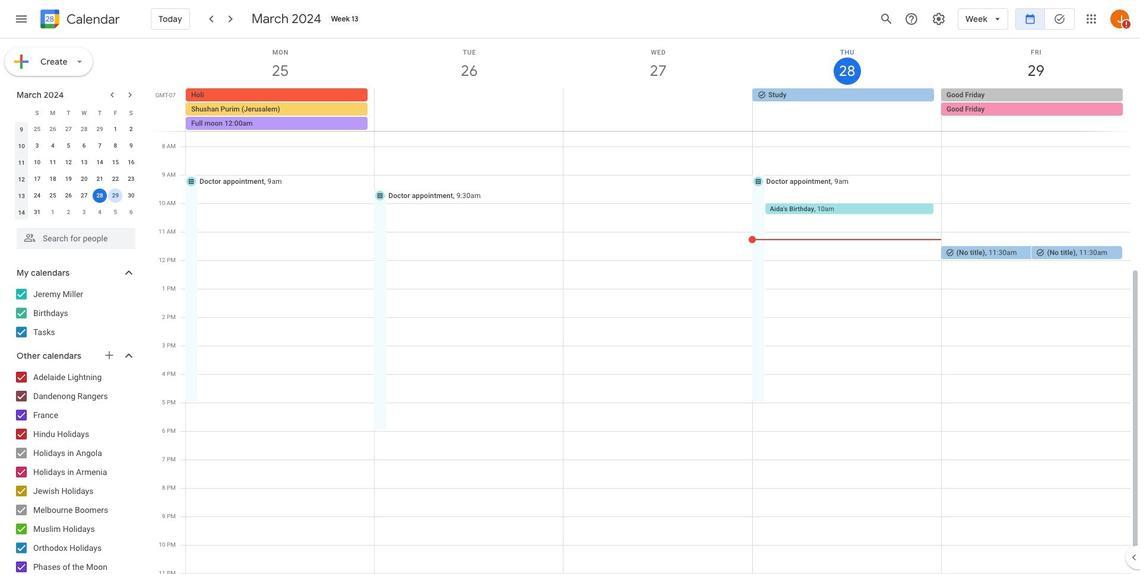 Task type: describe. For each thing, give the bounding box(es) containing it.
april 5 element
[[108, 205, 123, 220]]

31 element
[[30, 205, 44, 220]]

1 element
[[108, 122, 123, 137]]

29 element
[[108, 189, 123, 203]]

10 element
[[30, 156, 44, 170]]

21 element
[[93, 172, 107, 186]]

april 3 element
[[77, 205, 91, 220]]

february 27 element
[[61, 122, 76, 137]]

6 element
[[77, 139, 91, 153]]

row group inside march 2024 'grid'
[[14, 121, 139, 221]]

30 element
[[124, 189, 138, 203]]

22 element
[[108, 172, 123, 186]]

7 element
[[93, 139, 107, 153]]

calendar element
[[38, 7, 120, 33]]

25 element
[[46, 189, 60, 203]]

8 element
[[108, 139, 123, 153]]

main drawer image
[[14, 12, 29, 26]]

14 element
[[93, 156, 107, 170]]

16 element
[[124, 156, 138, 170]]

28, today element
[[93, 189, 107, 203]]

26 element
[[61, 189, 76, 203]]

17 element
[[30, 172, 44, 186]]

Search for people text field
[[24, 228, 128, 249]]

11 element
[[46, 156, 60, 170]]

february 25 element
[[30, 122, 44, 137]]

18 element
[[46, 172, 60, 186]]

february 29 element
[[93, 122, 107, 137]]

add other calendars image
[[103, 350, 115, 362]]

13 element
[[77, 156, 91, 170]]

24 element
[[30, 189, 44, 203]]

my calendars list
[[2, 285, 147, 342]]

12 element
[[61, 156, 76, 170]]

april 6 element
[[124, 205, 138, 220]]

9 element
[[124, 139, 138, 153]]



Task type: vqa. For each thing, say whether or not it's contained in the screenshot.
tab list
no



Task type: locate. For each thing, give the bounding box(es) containing it.
row
[[181, 88, 1140, 131], [14, 105, 139, 121], [14, 121, 139, 138], [14, 138, 139, 154], [14, 154, 139, 171], [14, 171, 139, 188], [14, 188, 139, 204], [14, 204, 139, 221]]

heading
[[64, 12, 120, 26]]

april 4 element
[[93, 205, 107, 220]]

february 28 element
[[77, 122, 91, 137]]

grid
[[152, 39, 1140, 575]]

3 element
[[30, 139, 44, 153]]

column header
[[14, 105, 29, 121]]

april 2 element
[[61, 205, 76, 220]]

4 element
[[46, 139, 60, 153]]

None search field
[[0, 223, 147, 249]]

5 element
[[61, 139, 76, 153]]

15 element
[[108, 156, 123, 170]]

april 1 element
[[46, 205, 60, 220]]

row group
[[14, 121, 139, 221]]

march 2024 grid
[[11, 105, 139, 221]]

23 element
[[124, 172, 138, 186]]

other calendars list
[[2, 368, 147, 575]]

settings menu image
[[932, 12, 946, 26]]

column header inside march 2024 'grid'
[[14, 105, 29, 121]]

cell
[[186, 88, 375, 131], [375, 88, 564, 131], [564, 88, 752, 131], [941, 88, 1130, 131], [92, 188, 108, 204], [108, 188, 123, 204]]

heading inside calendar element
[[64, 12, 120, 26]]

27 element
[[77, 189, 91, 203]]

2 element
[[124, 122, 138, 137]]

february 26 element
[[46, 122, 60, 137]]

20 element
[[77, 172, 91, 186]]

19 element
[[61, 172, 76, 186]]



